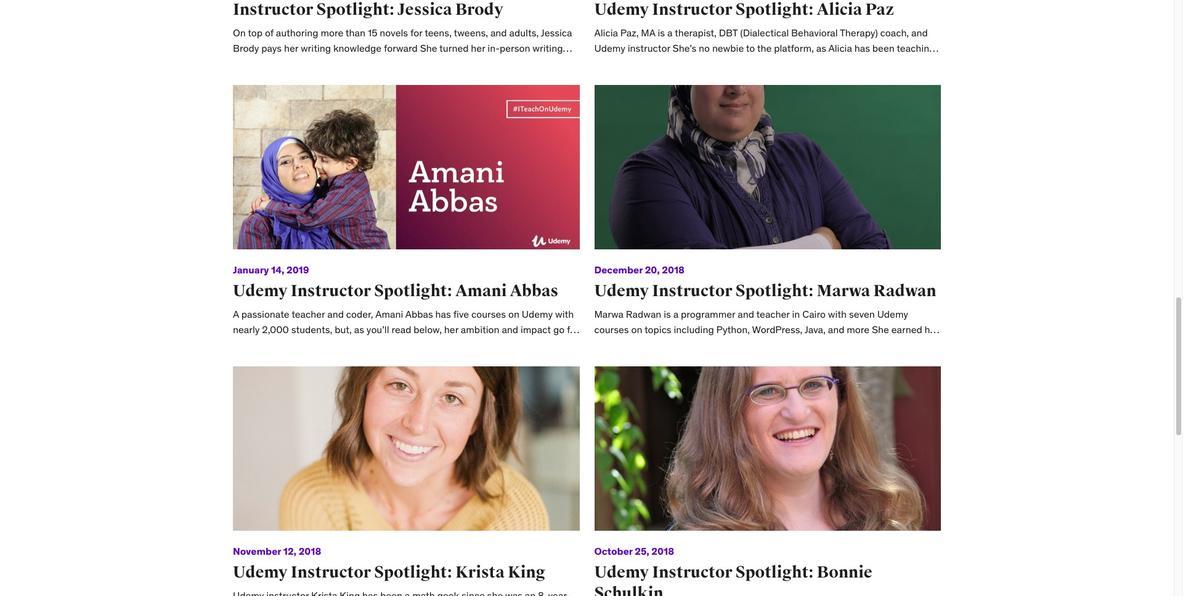 Task type: locate. For each thing, give the bounding box(es) containing it.
2018 for udemy instructor spotlight: marwa radwan
[[662, 264, 685, 276]]

goes
[[681, 72, 703, 84]]

2018
[[662, 264, 685, 276], [299, 545, 321, 558], [652, 545, 674, 558]]

udemy
[[594, 42, 625, 54], [608, 57, 639, 69], [233, 281, 288, 302], [594, 281, 649, 302], [233, 563, 288, 583], [594, 563, 649, 583]]

as right 'far'
[[732, 72, 742, 84]]

to down been
[[886, 57, 895, 69]]

skills
[[657, 72, 679, 84]]

second
[[859, 72, 891, 84]]

0 horizontal spatial as
[[732, 72, 742, 84]]

the down providing
[[784, 72, 798, 84]]

november 12, 2018
[[233, 545, 321, 558]]

alicia left paz, at right
[[594, 27, 618, 39]]

0 vertical spatial as
[[816, 42, 826, 54]]

instructor
[[291, 281, 371, 302], [652, 281, 733, 302], [291, 563, 371, 583], [652, 563, 733, 583]]

instructor inside october 25, 2018 udemy instructor spotlight: bonnie schulkin
[[652, 563, 733, 583]]

far
[[718, 72, 729, 84]]

platform,
[[774, 42, 814, 54]]

2018 for udemy instructor spotlight: krista king
[[299, 545, 321, 558]]

january
[[233, 264, 269, 276]]

marwa
[[817, 281, 870, 302]]

1 vertical spatial alicia
[[828, 42, 852, 54]]

udemy up schulkin
[[594, 563, 649, 583]]

0 horizontal spatial the
[[757, 42, 772, 54]]

udemy instructor spotlight: krista king
[[233, 563, 546, 583]]

to
[[746, 42, 755, 54], [758, 57, 767, 69], [886, 57, 895, 69]]

october
[[594, 545, 633, 558]]

0 vertical spatial the
[[757, 42, 772, 54]]

0 vertical spatial alicia
[[594, 27, 618, 39]]

january 14, 2019
[[233, 264, 309, 276]]

the down (dialectical
[[757, 42, 772, 54]]

spotlight: for amani
[[374, 281, 452, 302]]

for
[[828, 72, 840, 84]]

as down behavioral
[[816, 42, 826, 54]]

king
[[508, 563, 546, 583]]

udemy down november on the left
[[233, 563, 288, 583]]

udemy down january
[[233, 281, 288, 302]]

to up finishing
[[758, 57, 767, 69]]

therapy)
[[840, 27, 878, 39]]

students
[[813, 57, 851, 69]]

as
[[816, 42, 826, 54], [732, 72, 742, 84]]

2 horizontal spatial to
[[886, 57, 895, 69]]

alicia up students
[[828, 42, 852, 54]]

udemy instructor spotlight: amani abbas
[[233, 281, 558, 302]]

november
[[233, 545, 281, 558]]

her
[[842, 72, 857, 84]]

october 25, 2018 udemy instructor spotlight: bonnie schulkin
[[594, 545, 872, 597]]

2018 right the 25,
[[652, 545, 674, 558]]

2019
[[287, 264, 309, 276]]

providing
[[769, 57, 810, 69]]

krista
[[455, 563, 505, 583]]

udemy instructor spotlight: marwa radwan
[[594, 281, 936, 302]]

health
[[594, 72, 622, 84]]

mental
[[898, 57, 928, 69]]

udemy...
[[894, 72, 931, 84]]

1 vertical spatial the
[[784, 72, 798, 84]]

spotlight: inside october 25, 2018 udemy instructor spotlight: bonnie schulkin
[[736, 563, 814, 583]]

2018 inside october 25, 2018 udemy instructor spotlight: bonnie schulkin
[[652, 545, 674, 558]]

2018 right 20,
[[662, 264, 685, 276]]

spotlight:
[[374, 281, 452, 302], [736, 281, 814, 302], [374, 563, 452, 583], [736, 563, 814, 583]]

newbie
[[712, 42, 744, 54]]

the
[[757, 42, 772, 54], [784, 72, 798, 84]]

1 vertical spatial as
[[732, 72, 742, 84]]

instructor for udemy instructor spotlight: krista king
[[291, 563, 371, 583]]

1 horizontal spatial as
[[816, 42, 826, 54]]

dedication
[[709, 57, 756, 69]]

therapist,
[[675, 27, 717, 39]]

udemy instructor spotlight: amani abbas link
[[233, 281, 558, 302]]

been
[[872, 42, 895, 54]]

behavioral
[[791, 27, 838, 39]]

1 horizontal spatial the
[[784, 72, 798, 84]]

udemy instructor spotlight: marwa radwan link
[[594, 281, 936, 302]]

20,
[[645, 264, 660, 276]]

december 20, 2018
[[594, 264, 685, 276]]

her
[[691, 57, 707, 69]]

script
[[801, 72, 826, 84]]

to down (dialectical
[[746, 42, 755, 54]]

ma
[[641, 27, 655, 39]]

alicia
[[594, 27, 618, 39], [828, 42, 852, 54]]

2018 right 12,
[[299, 545, 321, 558]]



Task type: describe. For each thing, give the bounding box(es) containing it.
alicia paz, ma is a therapist, dbt (dialectical behavioral therapy) coach, and udemy instructor she's no newbie to the platform, as alicia has been teaching on udemy since 2013 her dedication to providing students access to mental health coping skills goes so far as finishing the script for her second udemy...
[[594, 27, 935, 84]]

bonnie
[[817, 563, 872, 583]]

finishing
[[744, 72, 782, 84]]

radwan
[[873, 281, 936, 302]]

no
[[699, 42, 710, 54]]

2013
[[667, 57, 688, 69]]

so
[[705, 72, 715, 84]]

25,
[[635, 545, 649, 558]]

udemy down december
[[594, 281, 649, 302]]

instructor for udemy instructor spotlight: amani abbas
[[291, 281, 371, 302]]

paz,
[[620, 27, 639, 39]]

udemy up on
[[594, 42, 625, 54]]

instructor for udemy instructor spotlight: marwa radwan
[[652, 281, 733, 302]]

udemy inside october 25, 2018 udemy instructor spotlight: bonnie schulkin
[[594, 563, 649, 583]]

she's
[[673, 42, 696, 54]]

abbas
[[510, 281, 558, 302]]

instructor
[[628, 42, 670, 54]]

dbt
[[719, 27, 738, 39]]

udemy instructor spotlight: bonnie schulkin link
[[594, 563, 872, 597]]

a
[[667, 27, 673, 39]]

udemy up health
[[608, 57, 639, 69]]

access
[[854, 57, 884, 69]]

spotlight: for marwa
[[736, 281, 814, 302]]

amani
[[455, 281, 507, 302]]

0 horizontal spatial to
[[746, 42, 755, 54]]

1 horizontal spatial to
[[758, 57, 767, 69]]

and
[[911, 27, 928, 39]]

spotlight: for krista
[[374, 563, 452, 583]]

teaching
[[897, 42, 935, 54]]

december
[[594, 264, 643, 276]]

udemy instructor spotlight: krista king link
[[233, 563, 546, 583]]

is
[[658, 27, 665, 39]]

has
[[855, 42, 870, 54]]

on
[[594, 57, 605, 69]]

since
[[641, 57, 664, 69]]

coach,
[[880, 27, 909, 39]]

(dialectical
[[740, 27, 789, 39]]

0 horizontal spatial alicia
[[594, 27, 618, 39]]

14,
[[271, 264, 284, 276]]

schulkin
[[594, 584, 663, 597]]

1 horizontal spatial alicia
[[828, 42, 852, 54]]

12,
[[283, 545, 296, 558]]

coping
[[624, 72, 654, 84]]



Task type: vqa. For each thing, say whether or not it's contained in the screenshot.
the
yes



